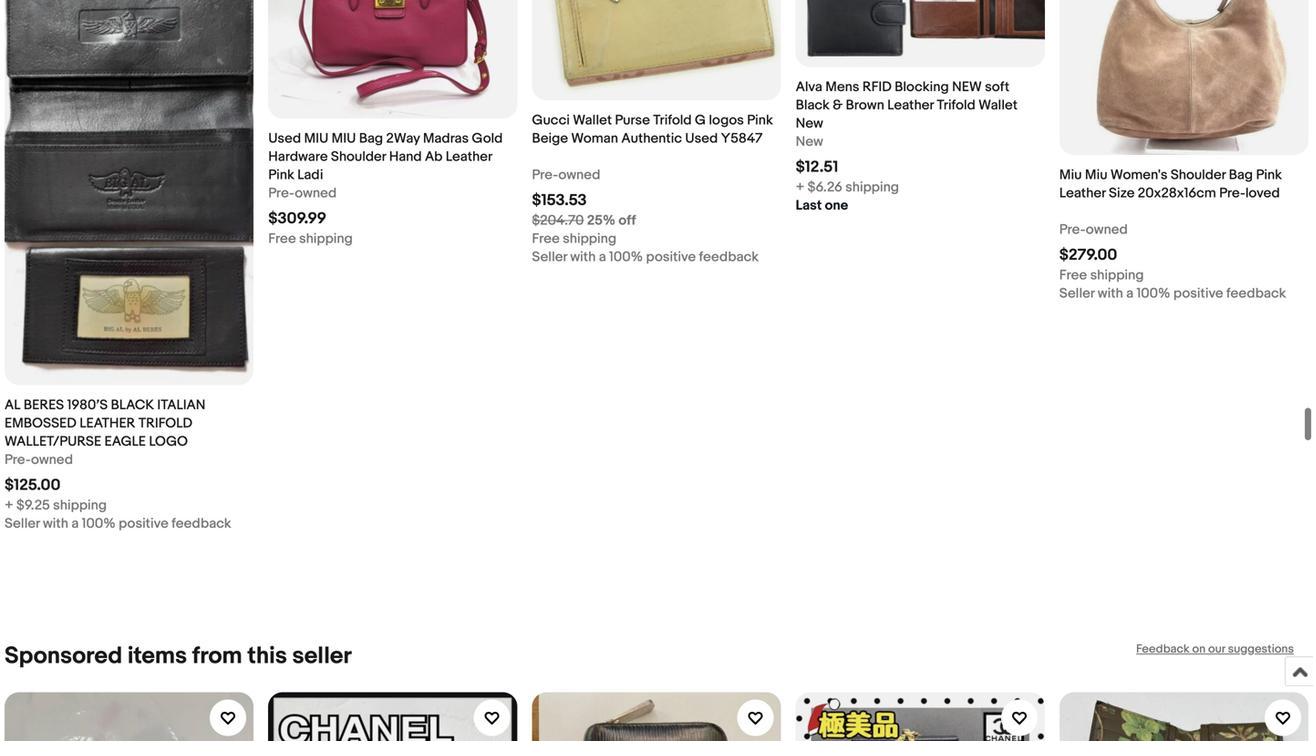 Task type: describe. For each thing, give the bounding box(es) containing it.
Free shipping text field
[[1060, 266, 1144, 284]]

shoulder inside "miu miu women's shoulder bag pink leather size 20x28x16cm pre-loved"
[[1171, 167, 1226, 183]]

pre- inside used miu miu bag 2way madras gold hardware shoulder hand ab leather pink ladi pre-owned $309.99 free shipping
[[268, 185, 295, 201]]

pre- inside pre-owned $153.53 $204.70 25% off free shipping seller with a 100% positive feedback
[[532, 167, 559, 183]]

+ $6.26 shipping text field
[[796, 178, 899, 197]]

$153.53 text field
[[532, 191, 587, 210]]

seller with a 100% positive feedback text field for $279.00
[[1060, 284, 1286, 303]]

owned inside al beres 1980's black italian embossed leather trifold wallet/purse eagle logo pre-owned $125.00 + $9.25 shipping seller with a 100% positive feedback
[[31, 452, 73, 468]]

eagle
[[104, 434, 146, 450]]

bag inside used miu miu bag 2way madras gold hardware shoulder hand ab leather pink ladi pre-owned $309.99 free shipping
[[359, 130, 383, 147]]

bag inside "miu miu women's shoulder bag pink leather size 20x28x16cm pre-loved"
[[1229, 167, 1253, 183]]

with inside pre-owned $153.53 $204.70 25% off free shipping seller with a 100% positive feedback
[[570, 249, 596, 265]]

+ $9.25 shipping text field
[[5, 497, 107, 515]]

g
[[695, 112, 706, 128]]

off
[[619, 212, 636, 229]]

free inside used miu miu bag 2way madras gold hardware shoulder hand ab leather pink ladi pre-owned $309.99 free shipping
[[268, 231, 296, 247]]

a inside pre-owned $279.00 free shipping seller with a 100% positive feedback
[[1127, 285, 1134, 302]]

on
[[1193, 642, 1206, 657]]

ab
[[425, 149, 443, 165]]

$9.25
[[16, 497, 50, 514]]

from
[[192, 642, 242, 671]]

black
[[796, 97, 830, 114]]

owned inside used miu miu bag 2way madras gold hardware shoulder hand ab leather pink ladi pre-owned $309.99 free shipping
[[295, 185, 337, 201]]

wallet inside alva mens rfid blocking new soft black & brown leather trifold  wallet new new $12.51 + $6.26 shipping last one
[[979, 97, 1018, 114]]

positive inside pre-owned $279.00 free shipping seller with a 100% positive feedback
[[1174, 285, 1224, 302]]

group containing $12.51
[[5, 0, 1309, 533]]

$153.53
[[532, 191, 587, 210]]

shipping inside pre-owned $279.00 free shipping seller with a 100% positive feedback
[[1091, 267, 1144, 284]]

$12.51
[[796, 158, 839, 177]]

woman
[[571, 130, 618, 147]]

rfid
[[863, 79, 892, 95]]

seller inside pre-owned $279.00 free shipping seller with a 100% positive feedback
[[1060, 285, 1095, 302]]

New text field
[[796, 133, 824, 151]]

2 miu from the left
[[332, 130, 356, 147]]

2 miu from the left
[[1085, 167, 1108, 183]]

madras
[[423, 130, 469, 147]]

+ inside al beres 1980's black italian embossed leather trifold wallet/purse eagle logo pre-owned $125.00 + $9.25 shipping seller with a 100% positive feedback
[[5, 497, 13, 514]]

gucci
[[532, 112, 570, 128]]

shipping inside used miu miu bag 2way madras gold hardware shoulder hand ab leather pink ladi pre-owned $309.99 free shipping
[[299, 231, 353, 247]]

pink inside "miu miu women's shoulder bag pink leather size 20x28x16cm pre-loved"
[[1256, 167, 1282, 183]]

blocking
[[895, 79, 949, 95]]

gucci wallet purse trifold g logos pink beige woman authentic used y5847
[[532, 112, 773, 147]]

trifold inside alva mens rfid blocking new soft black & brown leather trifold  wallet new new $12.51 + $6.26 shipping last one
[[937, 97, 976, 114]]

pre-owned text field for $153.53
[[532, 166, 601, 184]]

a inside pre-owned $153.53 $204.70 25% off free shipping seller with a 100% positive feedback
[[599, 249, 606, 265]]

2 free shipping text field from the left
[[268, 230, 353, 248]]

$12.51 text field
[[796, 158, 839, 177]]

alva
[[796, 79, 823, 95]]

$279.00
[[1060, 246, 1118, 265]]

1 new from the top
[[796, 115, 824, 132]]

2 new from the top
[[796, 134, 824, 150]]

100% inside al beres 1980's black italian embossed leather trifold wallet/purse eagle logo pre-owned $125.00 + $9.25 shipping seller with a 100% positive feedback
[[82, 516, 116, 532]]

pink inside used miu miu bag 2way madras gold hardware shoulder hand ab leather pink ladi pre-owned $309.99 free shipping
[[268, 167, 294, 183]]

size
[[1109, 185, 1135, 201]]

positive inside pre-owned $153.53 $204.70 25% off free shipping seller with a 100% positive feedback
[[646, 249, 696, 265]]

alva mens rfid blocking new soft black & brown leather trifold  wallet new new $12.51 + $6.26 shipping last one
[[796, 79, 1018, 214]]

25%
[[587, 212, 616, 229]]

seller with a 100% positive feedback text field for 1980's
[[5, 515, 231, 533]]

y5847
[[721, 130, 763, 147]]

wallet/purse
[[5, 434, 101, 450]]

one
[[825, 198, 848, 214]]

last
[[796, 198, 822, 214]]

$125.00
[[5, 476, 61, 495]]

hardware
[[268, 149, 328, 165]]

women's
[[1111, 167, 1168, 183]]

100% inside pre-owned $279.00 free shipping seller with a 100% positive feedback
[[1137, 285, 1171, 302]]

owned inside pre-owned $279.00 free shipping seller with a 100% positive feedback
[[1086, 222, 1128, 238]]

feedback inside al beres 1980's black italian embossed leather trifold wallet/purse eagle logo pre-owned $125.00 + $9.25 shipping seller with a 100% positive feedback
[[172, 516, 231, 532]]

shoulder inside used miu miu bag 2way madras gold hardware shoulder hand ab leather pink ladi pre-owned $309.99 free shipping
[[331, 149, 386, 165]]

1 miu from the left
[[1060, 167, 1082, 183]]

hand
[[389, 149, 422, 165]]

pre- inside al beres 1980's black italian embossed leather trifold wallet/purse eagle logo pre-owned $125.00 + $9.25 shipping seller with a 100% positive feedback
[[5, 452, 31, 468]]

free inside pre-owned $279.00 free shipping seller with a 100% positive feedback
[[1060, 267, 1087, 284]]

new
[[952, 79, 982, 95]]

feedback
[[1136, 642, 1190, 657]]

sponsored items from this seller
[[5, 642, 352, 671]]

leather
[[80, 415, 135, 432]]

pre- inside pre-owned $279.00 free shipping seller with a 100% positive feedback
[[1060, 222, 1086, 238]]

pre-owned $153.53 $204.70 25% off free shipping seller with a 100% positive feedback
[[532, 167, 759, 265]]

logos
[[709, 112, 744, 128]]

owned inside pre-owned $153.53 $204.70 25% off free shipping seller with a 100% positive feedback
[[559, 167, 601, 183]]



Task type: locate. For each thing, give the bounding box(es) containing it.
100% down + $9.25 shipping text box
[[82, 516, 116, 532]]

100% down off
[[609, 249, 643, 265]]

leather left size
[[1060, 185, 1106, 201]]

$279.00 text field
[[1060, 246, 1118, 265]]

seller down $9.25
[[5, 516, 40, 532]]

1 horizontal spatial bag
[[1229, 167, 1253, 183]]

leather down gold
[[446, 149, 492, 165]]

used inside used miu miu bag 2way madras gold hardware shoulder hand ab leather pink ladi pre-owned $309.99 free shipping
[[268, 130, 301, 147]]

pre-owned text field for $309.99
[[268, 184, 337, 202]]

pink inside the gucci wallet purse trifold g logos pink beige woman authentic used y5847
[[747, 112, 773, 128]]

trifold inside the gucci wallet purse trifold g logos pink beige woman authentic used y5847
[[653, 112, 692, 128]]

seller down $204.70
[[532, 249, 567, 265]]

1 vertical spatial group
[[5, 693, 1309, 742]]

leather inside used miu miu bag 2way madras gold hardware shoulder hand ab leather pink ladi pre-owned $309.99 free shipping
[[446, 149, 492, 165]]

2 vertical spatial seller with a 100% positive feedback text field
[[5, 515, 231, 533]]

trifold
[[937, 97, 976, 114], [653, 112, 692, 128]]

shipping down 'previous price $204.70 25% off' 'text box'
[[563, 231, 617, 247]]

a
[[599, 249, 606, 265], [1127, 285, 1134, 302], [71, 516, 79, 532]]

$125.00 text field
[[5, 476, 61, 495]]

Free shipping text field
[[532, 230, 617, 248], [268, 230, 353, 248]]

1 horizontal spatial seller
[[532, 249, 567, 265]]

$6.26
[[808, 179, 843, 196]]

100% inside pre-owned $153.53 $204.70 25% off free shipping seller with a 100% positive feedback
[[609, 249, 643, 265]]

0 vertical spatial positive
[[646, 249, 696, 265]]

free shipping text field down the $309.99
[[268, 230, 353, 248]]

100% down free shipping text box
[[1137, 285, 1171, 302]]

2 horizontal spatial positive
[[1174, 285, 1224, 302]]

bag left the 2way on the top left of the page
[[359, 130, 383, 147]]

free down $204.70
[[532, 231, 560, 247]]

trifold
[[139, 415, 192, 432]]

1 horizontal spatial leather
[[888, 97, 934, 114]]

1 horizontal spatial pre-owned text field
[[1060, 221, 1128, 239]]

used
[[685, 130, 718, 147], [268, 130, 301, 147]]

sponsored
[[5, 642, 122, 671]]

0 horizontal spatial with
[[43, 516, 68, 532]]

0 horizontal spatial pre-owned text field
[[5, 451, 73, 469]]

free shipping text field down $204.70
[[532, 230, 617, 248]]

free down $279.00
[[1060, 267, 1087, 284]]

owned
[[559, 167, 601, 183], [295, 185, 337, 201], [1086, 222, 1128, 238], [31, 452, 73, 468]]

with inside pre-owned $279.00 free shipping seller with a 100% positive feedback
[[1098, 285, 1124, 302]]

0 vertical spatial seller with a 100% positive feedback text field
[[532, 248, 759, 266]]

trifold up authentic
[[653, 112, 692, 128]]

2 vertical spatial feedback
[[172, 516, 231, 532]]

1 horizontal spatial feedback
[[699, 249, 759, 265]]

black
[[111, 397, 154, 414]]

1 horizontal spatial seller with a 100% positive feedback text field
[[532, 248, 759, 266]]

0 horizontal spatial shoulder
[[331, 149, 386, 165]]

al beres 1980's black italian embossed leather trifold wallet/purse eagle logo pre-owned $125.00 + $9.25 shipping seller with a 100% positive feedback
[[5, 397, 231, 532]]

1 horizontal spatial pre-owned text field
[[532, 166, 601, 184]]

pre- up the $309.99
[[268, 185, 295, 201]]

our
[[1209, 642, 1226, 657]]

1 free shipping text field from the left
[[532, 230, 617, 248]]

1 horizontal spatial a
[[599, 249, 606, 265]]

0 vertical spatial leather
[[888, 97, 934, 114]]

wallet inside the gucci wallet purse trifold g logos pink beige woman authentic used y5847
[[573, 112, 612, 128]]

feedback on our suggestions link
[[1136, 642, 1294, 657]]

used inside the gucci wallet purse trifold g logos pink beige woman authentic used y5847
[[685, 130, 718, 147]]

0 vertical spatial shoulder
[[331, 149, 386, 165]]

miu miu women's shoulder bag pink leather size 20x28x16cm pre-loved
[[1060, 167, 1282, 201]]

with down 'previous price $204.70 25% off' 'text box'
[[570, 249, 596, 265]]

bag up loved
[[1229, 167, 1253, 183]]

feedback inside pre-owned $279.00 free shipping seller with a 100% positive feedback
[[1227, 285, 1286, 302]]

2 vertical spatial leather
[[1060, 185, 1106, 201]]

free
[[532, 231, 560, 247], [268, 231, 296, 247], [1060, 267, 1087, 284]]

al
[[5, 397, 21, 414]]

1 horizontal spatial trifold
[[937, 97, 976, 114]]

0 horizontal spatial seller with a 100% positive feedback text field
[[5, 515, 231, 533]]

pre- up $125.00
[[5, 452, 31, 468]]

bag
[[359, 130, 383, 147], [1229, 167, 1253, 183]]

positive
[[646, 249, 696, 265], [1174, 285, 1224, 302], [119, 516, 169, 532]]

2 horizontal spatial 100%
[[1137, 285, 1171, 302]]

$309.99 text field
[[268, 209, 326, 228]]

pre-owned text field down wallet/purse
[[5, 451, 73, 469]]

new up $12.51
[[796, 134, 824, 150]]

owned down wallet/purse
[[31, 452, 73, 468]]

0 vertical spatial group
[[5, 0, 1309, 533]]

pre-
[[532, 167, 559, 183], [268, 185, 295, 201], [1220, 185, 1246, 201], [1060, 222, 1086, 238], [5, 452, 31, 468]]

beige
[[532, 130, 568, 147]]

pink up y5847
[[747, 112, 773, 128]]

0 horizontal spatial positive
[[119, 516, 169, 532]]

pre-owned text field for $125.00
[[5, 451, 73, 469]]

1 vertical spatial seller with a 100% positive feedback text field
[[1060, 284, 1286, 303]]

leather down blocking
[[888, 97, 934, 114]]

leather inside "miu miu women's shoulder bag pink leather size 20x28x16cm pre-loved"
[[1060, 185, 1106, 201]]

with down + $9.25 shipping text box
[[43, 516, 68, 532]]

pink down hardware
[[268, 167, 294, 183]]

2 horizontal spatial seller with a 100% positive feedback text field
[[1060, 284, 1286, 303]]

0 horizontal spatial free shipping text field
[[268, 230, 353, 248]]

free down the $309.99
[[268, 231, 296, 247]]

pre-owned text field up $279.00
[[1060, 221, 1128, 239]]

embossed
[[5, 415, 76, 432]]

1 vertical spatial new
[[796, 134, 824, 150]]

shipping down the $309.99
[[299, 231, 353, 247]]

1 vertical spatial pre-owned text field
[[5, 451, 73, 469]]

a down + $9.25 shipping text box
[[71, 516, 79, 532]]

wallet down "soft"
[[979, 97, 1018, 114]]

pre-owned text field down the ladi at the left top
[[268, 184, 337, 202]]

&
[[833, 97, 843, 114]]

seller inside pre-owned $153.53 $204.70 25% off free shipping seller with a 100% positive feedback
[[532, 249, 567, 265]]

+ inside alva mens rfid blocking new soft black & brown leather trifold  wallet new new $12.51 + $6.26 shipping last one
[[796, 179, 805, 196]]

+ up 'last'
[[796, 179, 805, 196]]

1 horizontal spatial miu
[[332, 130, 356, 147]]

seller
[[532, 249, 567, 265], [1060, 285, 1095, 302], [5, 516, 40, 532]]

pre- right 20x28x16cm
[[1220, 185, 1246, 201]]

pre-owned text field for $279.00
[[1060, 221, 1128, 239]]

Pre-owned text field
[[1060, 221, 1128, 239], [5, 451, 73, 469]]

1 horizontal spatial shoulder
[[1171, 167, 1226, 183]]

logo
[[149, 434, 188, 450]]

2 vertical spatial seller
[[5, 516, 40, 532]]

0 vertical spatial a
[[599, 249, 606, 265]]

+ left $9.25
[[5, 497, 13, 514]]

with inside al beres 1980's black italian embossed leather trifold wallet/purse eagle logo pre-owned $125.00 + $9.25 shipping seller with a 100% positive feedback
[[43, 516, 68, 532]]

1 miu from the left
[[304, 130, 329, 147]]

wallet
[[979, 97, 1018, 114], [573, 112, 612, 128]]

1 vertical spatial leather
[[446, 149, 492, 165]]

0 vertical spatial seller
[[532, 249, 567, 265]]

1 vertical spatial with
[[1098, 285, 1124, 302]]

loved
[[1246, 185, 1280, 201]]

2 horizontal spatial pink
[[1256, 167, 1282, 183]]

used miu miu bag 2way madras gold hardware shoulder hand ab leather pink ladi pre-owned $309.99 free shipping
[[268, 130, 503, 247]]

1 horizontal spatial with
[[570, 249, 596, 265]]

+
[[796, 179, 805, 196], [5, 497, 13, 514]]

1 vertical spatial positive
[[1174, 285, 1224, 302]]

free inside pre-owned $153.53 $204.70 25% off free shipping seller with a 100% positive feedback
[[532, 231, 560, 247]]

2 vertical spatial with
[[43, 516, 68, 532]]

2 vertical spatial positive
[[119, 516, 169, 532]]

0 vertical spatial bag
[[359, 130, 383, 147]]

previous price $204.70 25% off text field
[[532, 211, 636, 230]]

0 horizontal spatial wallet
[[573, 112, 612, 128]]

wallet up "woman"
[[573, 112, 612, 128]]

soft
[[985, 79, 1010, 95]]

2way
[[386, 130, 420, 147]]

2 horizontal spatial a
[[1127, 285, 1134, 302]]

0 vertical spatial +
[[796, 179, 805, 196]]

pink up loved
[[1256, 167, 1282, 183]]

owned up the $279.00 text box
[[1086, 222, 1128, 238]]

20x28x16cm
[[1138, 185, 1217, 201]]

seller
[[292, 642, 352, 671]]

miu
[[304, 130, 329, 147], [332, 130, 356, 147]]

0 horizontal spatial feedback
[[172, 516, 231, 532]]

Last one text field
[[796, 197, 848, 215]]

1 vertical spatial seller
[[1060, 285, 1095, 302]]

0 horizontal spatial miu
[[304, 130, 329, 147]]

a down 25%
[[599, 249, 606, 265]]

1 horizontal spatial used
[[685, 130, 718, 147]]

100%
[[609, 249, 643, 265], [1137, 285, 1171, 302], [82, 516, 116, 532]]

0 horizontal spatial used
[[268, 130, 301, 147]]

pre- inside "miu miu women's shoulder bag pink leather size 20x28x16cm pre-loved"
[[1220, 185, 1246, 201]]

2 horizontal spatial leather
[[1060, 185, 1106, 201]]

shipping
[[846, 179, 899, 196], [563, 231, 617, 247], [299, 231, 353, 247], [1091, 267, 1144, 284], [53, 497, 107, 514]]

2 horizontal spatial free
[[1060, 267, 1087, 284]]

$309.99
[[268, 209, 326, 228]]

new up new text box
[[796, 115, 824, 132]]

0 horizontal spatial bag
[[359, 130, 383, 147]]

1 horizontal spatial positive
[[646, 249, 696, 265]]

miu left the 2way on the top left of the page
[[332, 130, 356, 147]]

this
[[247, 642, 287, 671]]

0 vertical spatial feedback
[[699, 249, 759, 265]]

0 horizontal spatial pink
[[268, 167, 294, 183]]

feedback
[[699, 249, 759, 265], [1227, 285, 1286, 302], [172, 516, 231, 532]]

ladi
[[297, 167, 323, 183]]

shoulder
[[331, 149, 386, 165], [1171, 167, 1226, 183]]

1 vertical spatial 100%
[[1137, 285, 1171, 302]]

pre- up $279.00
[[1060, 222, 1086, 238]]

0 vertical spatial with
[[570, 249, 596, 265]]

1 horizontal spatial wallet
[[979, 97, 1018, 114]]

a down free shipping text box
[[1127, 285, 1134, 302]]

owned down the ladi at the left top
[[295, 185, 337, 201]]

1 horizontal spatial free
[[532, 231, 560, 247]]

1 vertical spatial bag
[[1229, 167, 1253, 183]]

with down free shipping text box
[[1098, 285, 1124, 302]]

$204.70
[[532, 212, 584, 229]]

pre- up $153.53 text field
[[532, 167, 559, 183]]

1 vertical spatial a
[[1127, 285, 1134, 302]]

1 horizontal spatial 100%
[[609, 249, 643, 265]]

0 horizontal spatial pre-owned text field
[[268, 184, 337, 202]]

1980's
[[67, 397, 108, 414]]

2 group from the top
[[5, 693, 1309, 742]]

1 horizontal spatial +
[[796, 179, 805, 196]]

trifold down new
[[937, 97, 976, 114]]

leather
[[888, 97, 934, 114], [446, 149, 492, 165], [1060, 185, 1106, 201]]

0 horizontal spatial +
[[5, 497, 13, 514]]

italian
[[157, 397, 205, 414]]

2 vertical spatial a
[[71, 516, 79, 532]]

0 horizontal spatial trifold
[[653, 112, 692, 128]]

0 horizontal spatial free
[[268, 231, 296, 247]]

2 vertical spatial 100%
[[82, 516, 116, 532]]

1 horizontal spatial miu
[[1085, 167, 1108, 183]]

pre-owned $279.00 free shipping seller with a 100% positive feedback
[[1060, 222, 1286, 302]]

shipping down the $279.00 text box
[[1091, 267, 1144, 284]]

feedback inside pre-owned $153.53 $204.70 25% off free shipping seller with a 100% positive feedback
[[699, 249, 759, 265]]

0 horizontal spatial miu
[[1060, 167, 1082, 183]]

1 vertical spatial shoulder
[[1171, 167, 1226, 183]]

shipping right $9.25
[[53, 497, 107, 514]]

group
[[5, 0, 1309, 533], [5, 693, 1309, 742]]

shoulder left 'hand'
[[331, 149, 386, 165]]

with
[[570, 249, 596, 265], [1098, 285, 1124, 302], [43, 516, 68, 532]]

miu up hardware
[[304, 130, 329, 147]]

2 horizontal spatial feedback
[[1227, 285, 1286, 302]]

feedback on our suggestions
[[1136, 642, 1294, 657]]

seller inside al beres 1980's black italian embossed leather trifold wallet/purse eagle logo pre-owned $125.00 + $9.25 shipping seller with a 100% positive feedback
[[5, 516, 40, 532]]

1 used from the left
[[685, 130, 718, 147]]

0 vertical spatial new
[[796, 115, 824, 132]]

new
[[796, 115, 824, 132], [796, 134, 824, 150]]

beres
[[24, 397, 64, 414]]

shoulder up 20x28x16cm
[[1171, 167, 1226, 183]]

Pre-owned text field
[[532, 166, 601, 184], [268, 184, 337, 202]]

purse
[[615, 112, 650, 128]]

0 horizontal spatial seller
[[5, 516, 40, 532]]

2 horizontal spatial with
[[1098, 285, 1124, 302]]

positive inside al beres 1980's black italian embossed leather trifold wallet/purse eagle logo pre-owned $125.00 + $9.25 shipping seller with a 100% positive feedback
[[119, 516, 169, 532]]

2 horizontal spatial seller
[[1060, 285, 1095, 302]]

pink
[[747, 112, 773, 128], [268, 167, 294, 183], [1256, 167, 1282, 183]]

1 group from the top
[[5, 0, 1309, 533]]

pre-owned text field up $153.53 at the left top of the page
[[532, 166, 601, 184]]

1 horizontal spatial pink
[[747, 112, 773, 128]]

1 horizontal spatial free shipping text field
[[532, 230, 617, 248]]

Seller with a 100% positive feedback text field
[[532, 248, 759, 266], [1060, 284, 1286, 303], [5, 515, 231, 533]]

2 used from the left
[[268, 130, 301, 147]]

used up hardware
[[268, 130, 301, 147]]

used down 'g'
[[685, 130, 718, 147]]

1 vertical spatial +
[[5, 497, 13, 514]]

seller down free shipping text box
[[1060, 285, 1095, 302]]

brown
[[846, 97, 885, 114]]

shipping inside alva mens rfid blocking new soft black & brown leather trifold  wallet new new $12.51 + $6.26 shipping last one
[[846, 179, 899, 196]]

shipping up one
[[846, 179, 899, 196]]

shipping inside pre-owned $153.53 $204.70 25% off free shipping seller with a 100% positive feedback
[[563, 231, 617, 247]]

items
[[128, 642, 187, 671]]

1 vertical spatial feedback
[[1227, 285, 1286, 302]]

miu
[[1060, 167, 1082, 183], [1085, 167, 1108, 183]]

0 horizontal spatial a
[[71, 516, 79, 532]]

a inside al beres 1980's black italian embossed leather trifold wallet/purse eagle logo pre-owned $125.00 + $9.25 shipping seller with a 100% positive feedback
[[71, 516, 79, 532]]

leather inside alva mens rfid blocking new soft black & brown leather trifold  wallet new new $12.51 + $6.26 shipping last one
[[888, 97, 934, 114]]

owned up $153.53 text field
[[559, 167, 601, 183]]

0 vertical spatial 100%
[[609, 249, 643, 265]]

mens
[[826, 79, 860, 95]]

0 horizontal spatial leather
[[446, 149, 492, 165]]

authentic
[[621, 130, 682, 147]]

gold
[[472, 130, 503, 147]]

0 vertical spatial pre-owned text field
[[1060, 221, 1128, 239]]

shipping inside al beres 1980's black italian embossed leather trifold wallet/purse eagle logo pre-owned $125.00 + $9.25 shipping seller with a 100% positive feedback
[[53, 497, 107, 514]]

suggestions
[[1228, 642, 1294, 657]]

0 horizontal spatial 100%
[[82, 516, 116, 532]]



Task type: vqa. For each thing, say whether or not it's contained in the screenshot.
soft
yes



